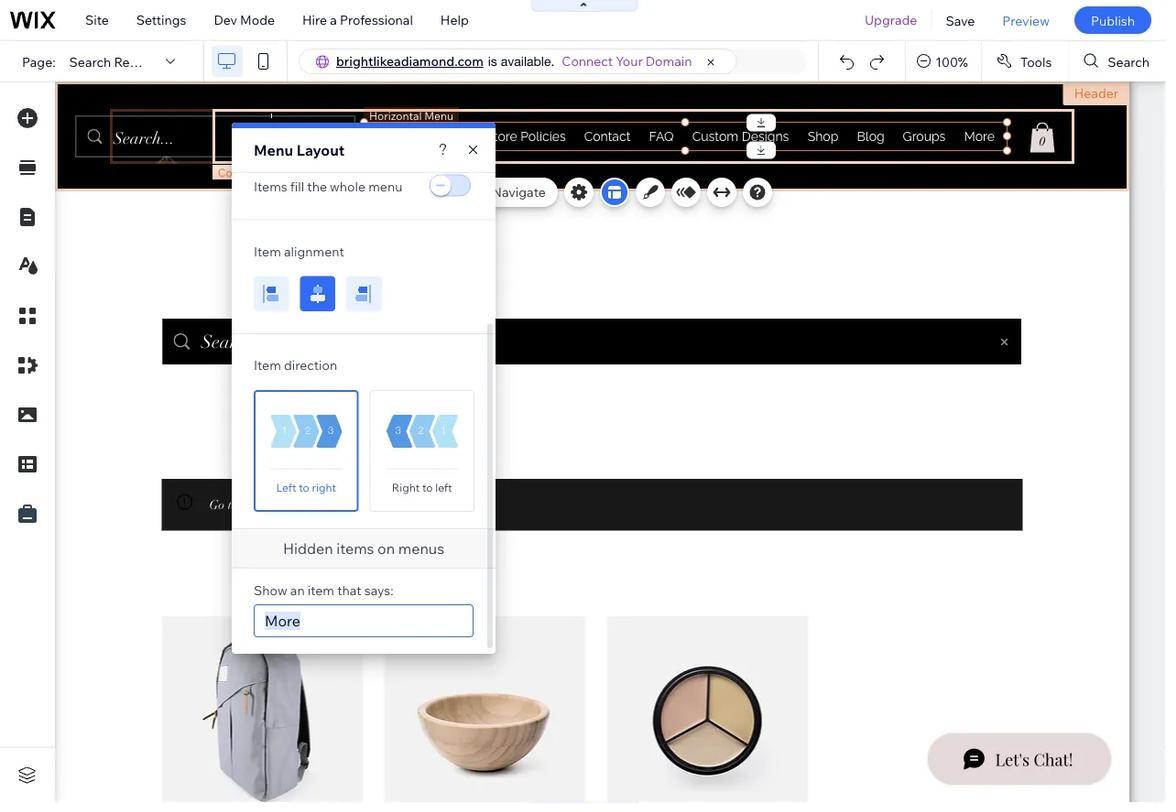 Task type: locate. For each thing, give the bounding box(es) containing it.
domain
[[646, 53, 692, 69]]

100% button
[[906, 41, 981, 82]]

search results
[[69, 53, 158, 69]]

show
[[254, 583, 287, 599]]

search inside button
[[1108, 53, 1150, 69]]

menu
[[254, 141, 293, 159], [428, 184, 462, 200]]

search down site
[[69, 53, 111, 69]]

0 horizontal spatial menu
[[254, 141, 293, 159]]

2
[[260, 165, 266, 179]]

1 item from the top
[[254, 243, 281, 259]]

2 search from the left
[[1108, 53, 1150, 69]]

hidden items on menus
[[283, 540, 445, 558]]

a
[[330, 12, 337, 28]]

left
[[276, 481, 296, 495]]

items fill the whole menu
[[254, 178, 403, 194]]

is available. connect your domain
[[488, 53, 692, 69]]

an
[[290, 583, 305, 599]]

100%
[[936, 53, 968, 69]]

0 horizontal spatial search
[[69, 53, 111, 69]]

right to left
[[392, 481, 452, 495]]

that
[[337, 583, 362, 599]]

1 horizontal spatial search
[[1108, 53, 1150, 69]]

show an item that says:
[[254, 583, 394, 599]]

preview button
[[989, 0, 1064, 40]]

right
[[392, 481, 420, 495]]

right
[[312, 481, 336, 495]]

site
[[85, 12, 109, 28]]

item for item alignment
[[254, 243, 281, 259]]

0 vertical spatial item
[[254, 243, 281, 259]]

1 horizontal spatial menu
[[428, 184, 462, 200]]

to right left
[[299, 481, 310, 495]]

publish button
[[1075, 6, 1152, 34]]

left
[[435, 481, 452, 495]]

1 search from the left
[[69, 53, 111, 69]]

mode
[[240, 12, 275, 28]]

1 vertical spatial menu
[[428, 184, 462, 200]]

preview
[[1003, 12, 1050, 28]]

menu up 2
[[254, 141, 293, 159]]

search
[[69, 53, 111, 69], [1108, 53, 1150, 69]]

0 horizontal spatial to
[[299, 481, 310, 495]]

publish
[[1091, 12, 1135, 28]]

search down publish
[[1108, 53, 1150, 69]]

1 vertical spatial item
[[254, 358, 281, 374]]

items
[[254, 178, 287, 194]]

menu
[[369, 178, 403, 194]]

brightlikeadiamond.com
[[336, 53, 484, 69]]

tools button
[[982, 41, 1069, 82]]

menu right manage
[[428, 184, 462, 200]]

item left alignment
[[254, 243, 281, 259]]

tooltip image
[[468, 346, 485, 362]]

item alignment
[[254, 243, 344, 259]]

to
[[299, 481, 310, 495], [422, 481, 433, 495]]

2 to from the left
[[422, 481, 433, 495]]

to left left
[[422, 481, 433, 495]]

1 horizontal spatial to
[[422, 481, 433, 495]]

dev mode
[[214, 12, 275, 28]]

2 item from the top
[[254, 358, 281, 374]]

hire a professional
[[302, 12, 413, 28]]

the
[[307, 178, 327, 194]]

switch
[[428, 174, 474, 199]]

item
[[254, 243, 281, 259], [254, 358, 281, 374]]

1 to from the left
[[299, 481, 310, 495]]

item left direction
[[254, 358, 281, 374]]

left to right
[[276, 481, 336, 495]]



Task type: describe. For each thing, give the bounding box(es) containing it.
header
[[1075, 85, 1119, 101]]

menu layout
[[254, 141, 345, 159]]

on
[[378, 540, 395, 558]]

hidden
[[283, 540, 333, 558]]

Type label here... text field
[[254, 605, 474, 638]]

0 vertical spatial menu
[[254, 141, 293, 159]]

results
[[114, 53, 158, 69]]

manage
[[377, 184, 425, 200]]

settings
[[136, 12, 186, 28]]

column
[[218, 165, 258, 179]]

hire
[[302, 12, 327, 28]]

direction
[[284, 358, 337, 374]]

says:
[[364, 583, 394, 599]]

item for item direction
[[254, 358, 281, 374]]

help
[[441, 12, 469, 28]]

your
[[616, 53, 643, 69]]

save
[[946, 12, 975, 28]]

whole
[[330, 178, 366, 194]]

alignment
[[284, 243, 344, 259]]

upgrade
[[865, 12, 918, 28]]

dev
[[214, 12, 237, 28]]

navigate
[[492, 184, 546, 200]]

to for left
[[299, 481, 310, 495]]

item
[[308, 583, 334, 599]]

save button
[[932, 0, 989, 40]]

menus
[[398, 540, 445, 558]]

item direction
[[254, 358, 337, 374]]

professional
[[340, 12, 413, 28]]

connect
[[562, 53, 613, 69]]

fill
[[290, 178, 304, 194]]

to for right
[[422, 481, 433, 495]]

tools
[[1021, 53, 1052, 69]]

manage menu
[[377, 184, 462, 200]]

search for search
[[1108, 53, 1150, 69]]

search for search results
[[69, 53, 111, 69]]

search button
[[1070, 41, 1167, 82]]

column 2
[[218, 165, 266, 179]]

layout
[[297, 141, 345, 159]]

is
[[488, 54, 497, 69]]

items
[[337, 540, 374, 558]]

available.
[[501, 54, 555, 69]]



Task type: vqa. For each thing, say whether or not it's contained in the screenshot.
New
no



